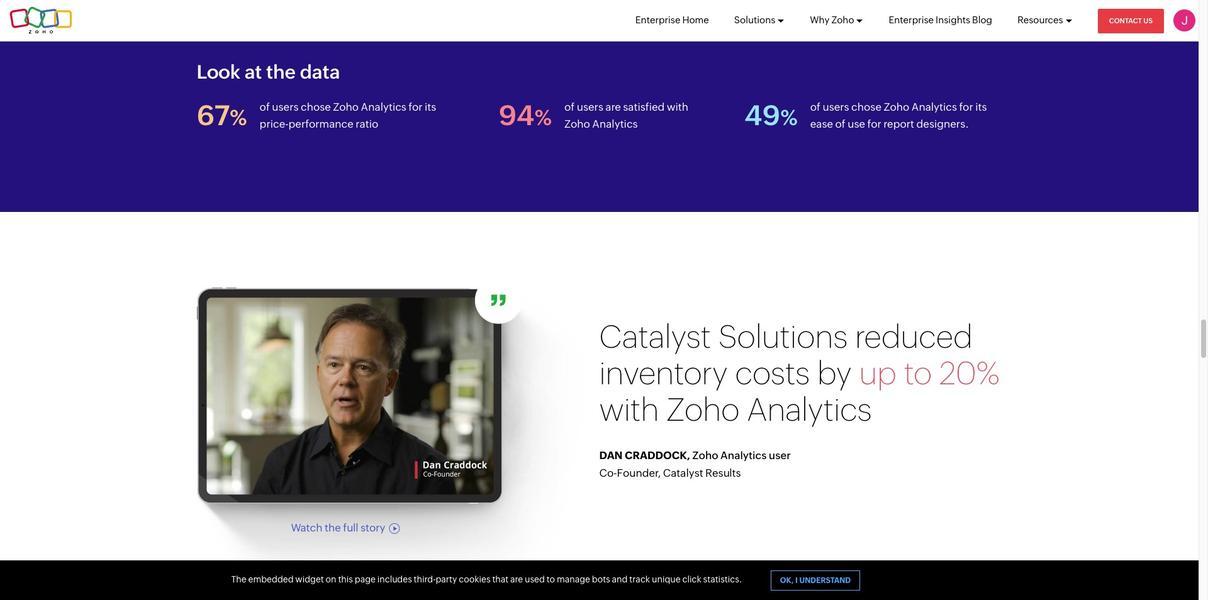 Task type: vqa. For each thing, say whether or not it's contained in the screenshot.
statistics.
yes



Task type: describe. For each thing, give the bounding box(es) containing it.
and
[[612, 574, 628, 585]]

james peterson image
[[1173, 9, 1195, 31]]

catalyst inside the dan craddock, zoho analytics user co-founder, catalyst results
[[663, 467, 703, 479]]

enterprise for enterprise insights blog
[[889, 14, 934, 25]]

analytics inside of users chose zoho analytics for its ease of use for report designers.
[[912, 101, 957, 113]]

understand
[[799, 576, 851, 585]]

unique
[[652, 574, 681, 585]]

enterprise insights blog link
[[889, 0, 992, 40]]

track
[[629, 574, 650, 585]]

enterprise home link
[[635, 0, 709, 40]]

1 vertical spatial are
[[510, 574, 523, 585]]

for for 49
[[959, 101, 973, 113]]

analytics inside of users are satisfied with zoho analytics
[[592, 118, 638, 130]]

with inside up to 20% with zoho analytics
[[599, 392, 659, 428]]

this
[[338, 574, 353, 585]]

% for 67
[[230, 105, 247, 130]]

% for 49
[[780, 105, 798, 130]]

used
[[525, 574, 545, 585]]

ratio
[[356, 118, 378, 130]]

for for 67
[[409, 101, 423, 113]]

of users chose zoho analytics for its price-performance ratio
[[260, 101, 436, 130]]

satisfied
[[623, 101, 665, 113]]

includes
[[377, 574, 412, 585]]

contact
[[1109, 17, 1142, 25]]

full
[[343, 522, 358, 534]]

users for 49
[[823, 101, 849, 113]]

up to 20% with zoho analytics
[[599, 356, 1000, 428]]

price-
[[260, 118, 289, 130]]

data
[[300, 61, 340, 83]]

user
[[769, 449, 791, 462]]

of for 94
[[564, 101, 575, 113]]

catalyst inside catalyst solutions reduced inventory costs by
[[599, 319, 711, 355]]

are inside of users are satisfied with zoho analytics
[[606, 101, 621, 113]]

analytics inside up to 20% with zoho analytics
[[747, 392, 872, 428]]

watch the full story
[[291, 522, 385, 534]]

co-
[[599, 467, 617, 479]]

ok, i understand
[[780, 576, 851, 585]]

resources
[[1018, 14, 1063, 25]]

at
[[245, 61, 262, 83]]

chose for 49
[[851, 101, 882, 113]]

of left use
[[835, 118, 846, 130]]

dan craddock, zoho analytics user co-founder, catalyst results
[[599, 449, 791, 479]]

chose for 67
[[301, 101, 331, 113]]

embedded
[[248, 574, 294, 585]]

1 vertical spatial to
[[547, 574, 555, 585]]

look at the data
[[197, 61, 340, 83]]

94 %
[[499, 100, 552, 132]]

by
[[817, 356, 852, 392]]

1 horizontal spatial for
[[867, 118, 881, 130]]

party
[[436, 574, 457, 585]]

home
[[682, 14, 709, 25]]

designers.
[[916, 118, 969, 130]]

founder,
[[617, 467, 661, 479]]

0 horizontal spatial the
[[266, 61, 296, 83]]

watch
[[291, 522, 322, 534]]

inventory
[[599, 356, 728, 392]]

that
[[492, 574, 509, 585]]

zoho right why
[[831, 14, 854, 25]]

contact us
[[1109, 17, 1153, 25]]

zoho inside the dan craddock, zoho analytics user co-founder, catalyst results
[[692, 449, 718, 462]]

the
[[231, 574, 246, 585]]

third-
[[414, 574, 436, 585]]

of users chose zoho analytics for its ease of use for report designers.
[[810, 101, 987, 130]]

i
[[795, 576, 798, 585]]

bots
[[592, 574, 610, 585]]

with inside of users are satisfied with zoho analytics
[[667, 101, 688, 113]]

0 vertical spatial solutions
[[734, 14, 775, 25]]

widget
[[295, 574, 324, 585]]

its for 67
[[425, 101, 436, 113]]

enterprise insights blog
[[889, 14, 992, 25]]

49 %
[[744, 100, 798, 132]]

users for 94
[[577, 101, 603, 113]]



Task type: locate. For each thing, give the bounding box(es) containing it.
1 its from the left
[[425, 101, 436, 113]]

of inside of users chose zoho analytics for its price-performance ratio
[[260, 101, 270, 113]]

with
[[667, 101, 688, 113], [599, 392, 659, 428]]

us
[[1143, 17, 1153, 25]]

of right 94 %
[[564, 101, 575, 113]]

0 vertical spatial catalyst
[[599, 319, 711, 355]]

0 horizontal spatial for
[[409, 101, 423, 113]]

0 horizontal spatial enterprise
[[635, 14, 680, 25]]

for
[[409, 101, 423, 113], [959, 101, 973, 113], [867, 118, 881, 130]]

1 users from the left
[[272, 101, 299, 113]]

chose inside of users chose zoho analytics for its price-performance ratio
[[301, 101, 331, 113]]

% inside 49 %
[[780, 105, 798, 130]]

users left satisfied
[[577, 101, 603, 113]]

chose up use
[[851, 101, 882, 113]]

its
[[425, 101, 436, 113], [975, 101, 987, 113]]

0 horizontal spatial users
[[272, 101, 299, 113]]

0 horizontal spatial are
[[510, 574, 523, 585]]

click
[[682, 574, 701, 585]]

% inside 67 %
[[230, 105, 247, 130]]

the
[[266, 61, 296, 83], [325, 522, 341, 534]]

users inside of users chose zoho analytics for its price-performance ratio
[[272, 101, 299, 113]]

67 %
[[197, 100, 247, 132]]

analytics inside of users chose zoho analytics for its price-performance ratio
[[361, 101, 406, 113]]

solutions up the costs
[[719, 319, 848, 355]]

analytics
[[361, 101, 406, 113], [912, 101, 957, 113], [592, 118, 638, 130], [747, 392, 872, 428], [720, 449, 767, 462]]

enterprise left insights
[[889, 14, 934, 25]]

zoho down inventory
[[666, 392, 740, 428]]

users up ease
[[823, 101, 849, 113]]

reduced
[[855, 319, 973, 355]]

zoho enterprise logo image
[[9, 7, 72, 34]]

with up 'dan'
[[599, 392, 659, 428]]

zoho inside of users are satisfied with zoho analytics
[[564, 118, 590, 130]]

its for 49
[[975, 101, 987, 113]]

on
[[326, 574, 336, 585]]

0 horizontal spatial to
[[547, 574, 555, 585]]

analytics down by
[[747, 392, 872, 428]]

contact us link
[[1098, 9, 1164, 33]]

to down reduced
[[904, 356, 932, 392]]

0 vertical spatial are
[[606, 101, 621, 113]]

analytics up results
[[720, 449, 767, 462]]

with right satisfied
[[667, 101, 688, 113]]

are left satisfied
[[606, 101, 621, 113]]

results
[[705, 467, 741, 479]]

94
[[499, 100, 534, 132]]

chose
[[301, 101, 331, 113], [851, 101, 882, 113]]

analytics inside the dan craddock, zoho analytics user co-founder, catalyst results
[[720, 449, 767, 462]]

0 horizontal spatial %
[[230, 105, 247, 130]]

2 enterprise from the left
[[889, 14, 934, 25]]

2 horizontal spatial users
[[823, 101, 849, 113]]

its inside of users chose zoho analytics for its price-performance ratio
[[425, 101, 436, 113]]

1 horizontal spatial %
[[534, 105, 552, 130]]

1 horizontal spatial its
[[975, 101, 987, 113]]

chose up performance
[[301, 101, 331, 113]]

zoho right 94 %
[[564, 118, 590, 130]]

the left full
[[325, 522, 341, 534]]

analytics down satisfied
[[592, 118, 638, 130]]

zoho inside up to 20% with zoho analytics
[[666, 392, 740, 428]]

zoho up ratio
[[333, 101, 359, 113]]

enterprise home
[[635, 14, 709, 25]]

% for 94
[[534, 105, 552, 130]]

3 % from the left
[[780, 105, 798, 130]]

enterprise for enterprise home
[[635, 14, 680, 25]]

solutions
[[734, 14, 775, 25], [719, 319, 848, 355]]

49
[[744, 100, 780, 132]]

analytics up 'designers.'
[[912, 101, 957, 113]]

the embedded widget on this page includes third-party cookies that are used to manage bots and track unique click statistics.
[[231, 574, 742, 585]]

craddock,
[[625, 449, 690, 462]]

catalyst down craddock,
[[663, 467, 703, 479]]

1 vertical spatial solutions
[[719, 319, 848, 355]]

1 vertical spatial with
[[599, 392, 659, 428]]

zoho
[[831, 14, 854, 25], [333, 101, 359, 113], [884, 101, 909, 113], [564, 118, 590, 130], [666, 392, 740, 428], [692, 449, 718, 462]]

%
[[230, 105, 247, 130], [534, 105, 552, 130], [780, 105, 798, 130]]

0 vertical spatial with
[[667, 101, 688, 113]]

0 horizontal spatial chose
[[301, 101, 331, 113]]

the right at
[[266, 61, 296, 83]]

1 % from the left
[[230, 105, 247, 130]]

1 vertical spatial the
[[325, 522, 341, 534]]

1 horizontal spatial the
[[325, 522, 341, 534]]

insights
[[936, 14, 970, 25]]

1 enterprise from the left
[[635, 14, 680, 25]]

catalyst up inventory
[[599, 319, 711, 355]]

report
[[884, 118, 914, 130]]

page
[[355, 574, 376, 585]]

users
[[272, 101, 299, 113], [577, 101, 603, 113], [823, 101, 849, 113]]

dan craddock image
[[197, 288, 592, 600]]

for inside of users chose zoho analytics for its price-performance ratio
[[409, 101, 423, 113]]

zoho inside of users chose zoho analytics for its ease of use for report designers.
[[884, 101, 909, 113]]

catalyst
[[599, 319, 711, 355], [663, 467, 703, 479]]

67
[[197, 100, 230, 132]]

to inside up to 20% with zoho analytics
[[904, 356, 932, 392]]

of users are satisfied with zoho analytics
[[564, 101, 688, 130]]

1 horizontal spatial with
[[667, 101, 688, 113]]

of up 'price-'
[[260, 101, 270, 113]]

ease
[[810, 118, 833, 130]]

enterprise left home
[[635, 14, 680, 25]]

3 users from the left
[[823, 101, 849, 113]]

why zoho
[[810, 14, 854, 25]]

use
[[848, 118, 865, 130]]

chose inside of users chose zoho analytics for its ease of use for report designers.
[[851, 101, 882, 113]]

0 horizontal spatial its
[[425, 101, 436, 113]]

users inside of users are satisfied with zoho analytics
[[577, 101, 603, 113]]

why
[[810, 14, 830, 25]]

to
[[904, 356, 932, 392], [547, 574, 555, 585]]

1 horizontal spatial are
[[606, 101, 621, 113]]

solutions right home
[[734, 14, 775, 25]]

statistics.
[[703, 574, 742, 585]]

story
[[360, 522, 385, 534]]

2 its from the left
[[975, 101, 987, 113]]

of
[[260, 101, 270, 113], [564, 101, 575, 113], [810, 101, 821, 113], [835, 118, 846, 130]]

users for 67
[[272, 101, 299, 113]]

blog
[[972, 14, 992, 25]]

look
[[197, 61, 240, 83]]

20%
[[939, 356, 1000, 392]]

ok,
[[780, 576, 794, 585]]

1 horizontal spatial to
[[904, 356, 932, 392]]

to right used
[[547, 574, 555, 585]]

catalyst solutions reduced inventory costs by
[[599, 319, 973, 392]]

zoho up results
[[692, 449, 718, 462]]

dan
[[599, 449, 623, 462]]

2 chose from the left
[[851, 101, 882, 113]]

1 chose from the left
[[301, 101, 331, 113]]

0 horizontal spatial with
[[599, 392, 659, 428]]

2 horizontal spatial for
[[959, 101, 973, 113]]

analytics up ratio
[[361, 101, 406, 113]]

2 % from the left
[[534, 105, 552, 130]]

2 horizontal spatial %
[[780, 105, 798, 130]]

0 vertical spatial the
[[266, 61, 296, 83]]

zoho up report
[[884, 101, 909, 113]]

of up ease
[[810, 101, 821, 113]]

costs
[[735, 356, 810, 392]]

users inside of users chose zoho analytics for its ease of use for report designers.
[[823, 101, 849, 113]]

1 horizontal spatial enterprise
[[889, 14, 934, 25]]

zoho inside of users chose zoho analytics for its price-performance ratio
[[333, 101, 359, 113]]

performance
[[289, 118, 354, 130]]

solutions inside catalyst solutions reduced inventory costs by
[[719, 319, 848, 355]]

1 horizontal spatial chose
[[851, 101, 882, 113]]

1 horizontal spatial users
[[577, 101, 603, 113]]

enterprise
[[635, 14, 680, 25], [889, 14, 934, 25]]

2 users from the left
[[577, 101, 603, 113]]

manage
[[557, 574, 590, 585]]

up
[[859, 356, 897, 392]]

1 vertical spatial catalyst
[[663, 467, 703, 479]]

enterprise inside 'link'
[[635, 14, 680, 25]]

users up 'price-'
[[272, 101, 299, 113]]

of inside of users are satisfied with zoho analytics
[[564, 101, 575, 113]]

of for 67
[[260, 101, 270, 113]]

are right that at left
[[510, 574, 523, 585]]

% inside 94 %
[[534, 105, 552, 130]]

its inside of users chose zoho analytics for its ease of use for report designers.
[[975, 101, 987, 113]]

of for 49
[[810, 101, 821, 113]]

0 vertical spatial to
[[904, 356, 932, 392]]

are
[[606, 101, 621, 113], [510, 574, 523, 585]]

cookies
[[459, 574, 490, 585]]



